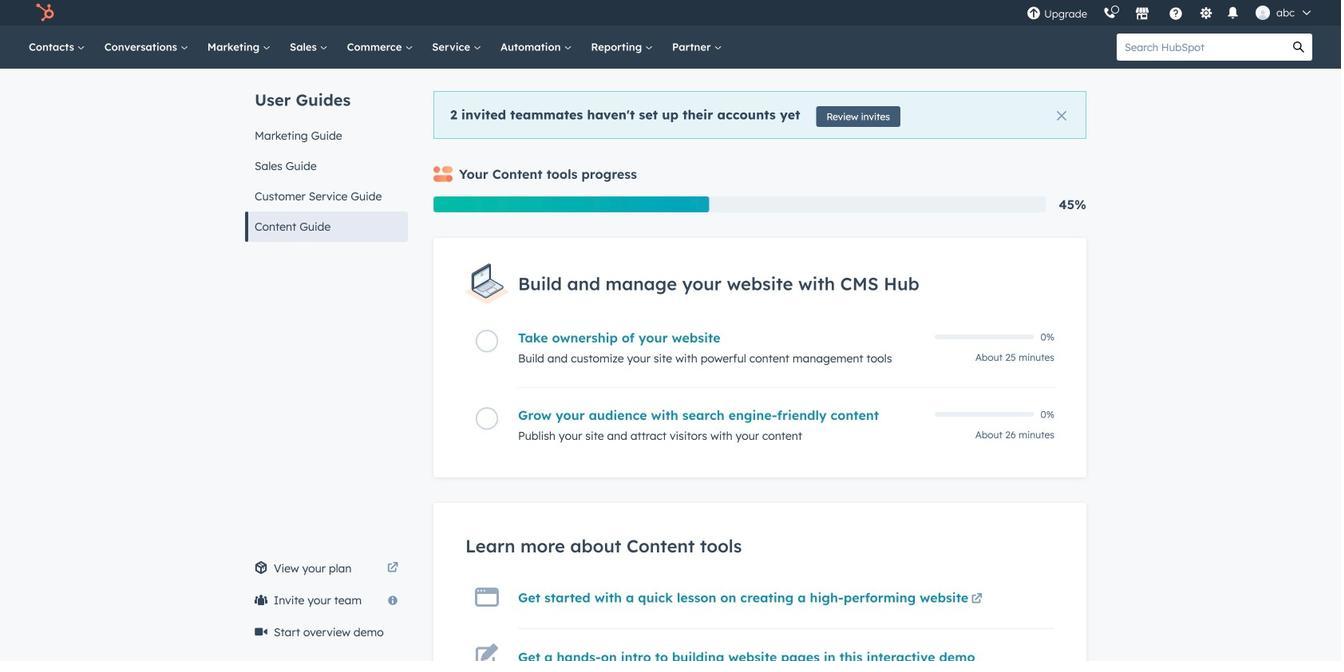 Task type: vqa. For each thing, say whether or not it's contained in the screenshot.
second Account from the top
no



Task type: locate. For each thing, give the bounding box(es) containing it.
user guides element
[[245, 69, 408, 242]]

link opens in a new window image
[[387, 559, 399, 578], [387, 563, 399, 574]]

menu
[[1019, 0, 1323, 26]]

1 link opens in a new window image from the top
[[387, 559, 399, 578]]

link opens in a new window image
[[972, 590, 983, 609], [972, 594, 983, 605]]

alert
[[434, 91, 1087, 139]]

progress bar
[[434, 196, 709, 212]]



Task type: describe. For each thing, give the bounding box(es) containing it.
1 link opens in a new window image from the top
[[972, 590, 983, 609]]

2 link opens in a new window image from the top
[[972, 594, 983, 605]]

2 link opens in a new window image from the top
[[387, 563, 399, 574]]

close image
[[1057, 111, 1067, 121]]

Search HubSpot search field
[[1117, 34, 1286, 61]]

marketplaces image
[[1136, 7, 1150, 22]]

garebear orlando image
[[1256, 6, 1271, 20]]



